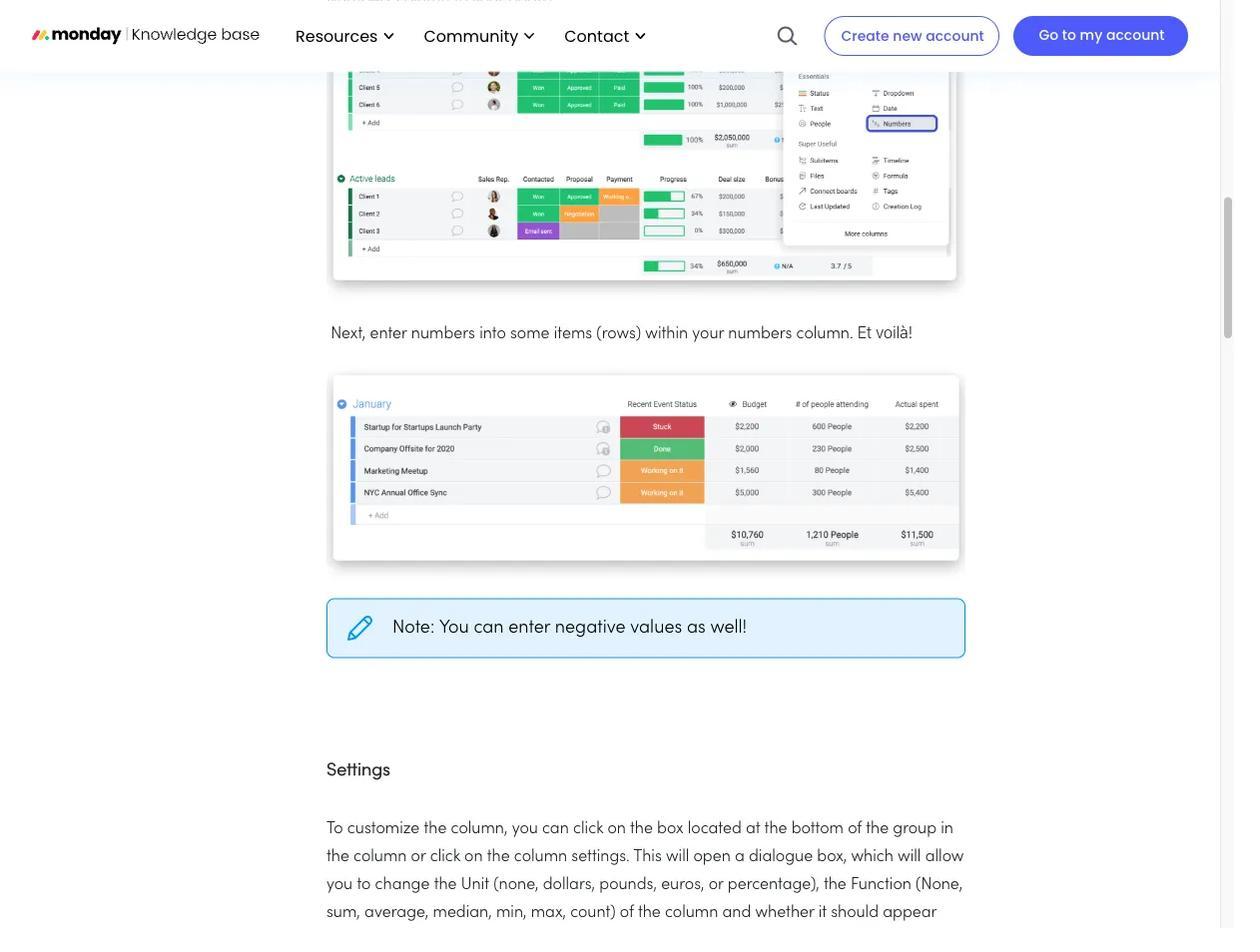 Task type: locate. For each thing, give the bounding box(es) containing it.
on up unit on the left of the page
[[464, 850, 483, 865]]

click up settings.
[[573, 822, 603, 837]]

max,
[[531, 906, 566, 921]]

0 horizontal spatial to
[[357, 878, 371, 893]]

1 horizontal spatial of
[[848, 822, 862, 837]]

0 horizontal spatial you
[[327, 878, 353, 893]]

(none,
[[494, 878, 539, 893]]

account right my at the top right of the page
[[1106, 25, 1165, 44]]

box,
[[817, 850, 847, 865]]

on
[[608, 822, 626, 837], [464, 850, 483, 865]]

enter left negative
[[509, 620, 550, 637]]

1 horizontal spatial numbers
[[728, 327, 792, 342]]

you up sum,
[[327, 878, 353, 893]]

the left unit on the left of the page
[[434, 878, 457, 893]]

to
[[1062, 25, 1077, 44], [357, 878, 371, 893]]

average,
[[365, 906, 429, 921]]

median,
[[433, 906, 492, 921]]

enter inside 'next, enter numbers into some items (rows) within your numbers column. et voilà!'
[[370, 327, 407, 342]]

1 vertical spatial to
[[357, 878, 371, 893]]

percentage),
[[728, 878, 820, 893]]

community
[[424, 24, 519, 47]]

0 horizontal spatial will
[[666, 850, 689, 865]]

column
[[354, 850, 407, 865], [514, 850, 567, 865], [665, 906, 718, 921]]

the up this
[[630, 822, 653, 837]]

1 horizontal spatial or
[[709, 878, 724, 893]]

click down column,
[[430, 850, 460, 865]]

the
[[424, 822, 447, 837], [630, 822, 653, 837], [765, 822, 787, 837], [866, 822, 889, 837], [327, 850, 349, 865], [487, 850, 510, 865], [434, 878, 457, 893], [824, 878, 847, 893], [638, 906, 661, 921]]

0 vertical spatial enter
[[370, 327, 407, 342]]

1 vertical spatial click
[[430, 850, 460, 865]]

column down the customize
[[354, 850, 407, 865]]

of down pounds,
[[620, 906, 634, 921]]

1 horizontal spatial to
[[1062, 25, 1077, 44]]

located
[[688, 822, 742, 837]]

1 vertical spatial can
[[542, 822, 569, 837]]

or
[[411, 850, 426, 865], [709, 878, 724, 893]]

voilà!
[[876, 323, 913, 342]]

function
[[851, 878, 912, 893]]

to up sum,
[[357, 878, 371, 893]]

0 horizontal spatial enter
[[370, 327, 407, 342]]

1 horizontal spatial you
[[512, 822, 538, 837]]

settings.
[[572, 850, 630, 865]]

0 horizontal spatial numbers
[[411, 327, 475, 342]]

0 vertical spatial to
[[1062, 25, 1077, 44]]

resources link
[[286, 19, 404, 53]]

(rows)
[[597, 327, 641, 342]]

numbers left 'into'
[[411, 327, 475, 342]]

0 horizontal spatial can
[[474, 620, 504, 637]]

1 vertical spatial of
[[620, 906, 634, 921]]

0 vertical spatial click
[[573, 822, 603, 837]]

account right new
[[926, 26, 985, 45]]

1 horizontal spatial will
[[898, 850, 921, 865]]

dialogue
[[749, 850, 813, 865]]

0 horizontal spatial on
[[464, 850, 483, 865]]

box
[[657, 822, 684, 837]]

enter right "next,"
[[370, 327, 407, 342]]

which
[[851, 850, 894, 865]]

or down open
[[709, 878, 724, 893]]

the down box, on the right bottom of the page
[[824, 878, 847, 893]]

numbers right 'your'
[[728, 327, 792, 342]]

list
[[276, 0, 655, 72]]

1 numbers from the left
[[411, 327, 475, 342]]

some
[[510, 327, 550, 342]]

you right column,
[[512, 822, 538, 837]]

create
[[841, 26, 889, 45]]

column up (none,
[[514, 850, 567, 865]]

the down pounds,
[[638, 906, 661, 921]]

contact link
[[554, 19, 655, 53]]

will up euros,
[[666, 850, 689, 865]]

can
[[474, 620, 504, 637], [542, 822, 569, 837]]

contact
[[564, 24, 629, 47]]

a
[[735, 850, 745, 865]]

0 horizontal spatial or
[[411, 850, 426, 865]]

account
[[1106, 25, 1165, 44], [926, 26, 985, 45]]

well!
[[710, 620, 747, 637]]

1_9.png image
[[327, 364, 966, 583]]

column.
[[797, 327, 853, 342]]

enter
[[370, 327, 407, 342], [509, 620, 550, 637]]

0 horizontal spatial click
[[430, 850, 460, 865]]

0 vertical spatial or
[[411, 850, 426, 865]]

column,
[[451, 822, 508, 837]]

list containing resources
[[276, 0, 655, 72]]

settings
[[327, 762, 391, 779]]

change
[[375, 878, 430, 893]]

2 horizontal spatial column
[[665, 906, 718, 921]]

1 horizontal spatial can
[[542, 822, 569, 837]]

note: you can enter negative values as well!
[[392, 620, 747, 637]]

items
[[554, 327, 592, 342]]

you
[[512, 822, 538, 837], [327, 878, 353, 893]]

of up which
[[848, 822, 862, 837]]

and
[[723, 906, 751, 921]]

of inside (none, sum, average, median, min, max, count) of the column and whether it should appea
[[620, 906, 634, 921]]

1 horizontal spatial on
[[608, 822, 626, 837]]

go
[[1039, 25, 1059, 44]]

can up dollars,
[[542, 822, 569, 837]]

numbers
[[411, 327, 475, 342], [728, 327, 792, 342]]

the inside (none, sum, average, median, min, max, count) of the column and whether it should appea
[[638, 906, 661, 921]]

0 horizontal spatial of
[[620, 906, 634, 921]]

on up settings.
[[608, 822, 626, 837]]

1 horizontal spatial account
[[1106, 25, 1165, 44]]

create new account
[[841, 26, 985, 45]]

to customize the column, you can click on the box located at the bottom of the group in the column or click on the column settings. this will open a dialogue box, which will allow you to change the
[[327, 822, 964, 893]]

will down group
[[898, 850, 921, 865]]

of
[[848, 822, 862, 837], [620, 906, 634, 921]]

to right go
[[1062, 25, 1077, 44]]

main element
[[276, 0, 1188, 72]]

(none, sum, average, median, min, max, count) of the column and whether it should appea
[[327, 878, 963, 929]]

allow
[[925, 850, 964, 865]]

the up (none,
[[487, 850, 510, 865]]

can right you
[[474, 620, 504, 637]]

0 vertical spatial of
[[848, 822, 862, 837]]

sum,
[[327, 906, 360, 921]]

note:
[[392, 620, 435, 637]]

column down unit (none, dollars, pounds, euros, or percentage), the function
[[665, 906, 718, 921]]

will
[[666, 850, 689, 865], [898, 850, 921, 865]]

click
[[573, 822, 603, 837], [430, 850, 460, 865]]

column inside (none, sum, average, median, min, max, count) of the column and whether it should appea
[[665, 906, 718, 921]]

or up change
[[411, 850, 426, 865]]

1 vertical spatial enter
[[509, 620, 550, 637]]

0 vertical spatial can
[[474, 620, 504, 637]]



Task type: vqa. For each thing, say whether or not it's contained in the screenshot.
enhance
no



Task type: describe. For each thing, give the bounding box(es) containing it.
to
[[327, 822, 343, 837]]

1 vertical spatial you
[[327, 878, 353, 893]]

1 horizontal spatial column
[[514, 850, 567, 865]]

count)
[[570, 906, 616, 921]]

next, enter numbers into some items (rows) within your numbers column. et voilà!
[[327, 323, 913, 342]]

resources
[[296, 24, 378, 47]]

pounds,
[[600, 878, 657, 893]]

go to my account
[[1039, 25, 1165, 44]]

as
[[687, 620, 706, 637]]

unit
[[461, 878, 489, 893]]

within
[[645, 327, 688, 342]]

1 vertical spatial on
[[464, 850, 483, 865]]

dollars,
[[543, 878, 595, 893]]

2 will from the left
[[898, 850, 921, 865]]

the right "at"
[[765, 822, 787, 837]]

open
[[694, 850, 731, 865]]

it
[[819, 906, 827, 921]]

community link
[[414, 19, 545, 53]]

next,
[[331, 327, 366, 342]]

or inside to customize the column, you can click on the box located at the bottom of the group in the column or click on the column settings. this will open a dialogue box, which will allow you to change the
[[411, 850, 426, 865]]

group
[[893, 822, 937, 837]]

to inside to customize the column, you can click on the box located at the bottom of the group in the column or click on the column settings. this will open a dialogue box, which will allow you to change the
[[357, 878, 371, 893]]

go to my account link
[[1014, 16, 1188, 56]]

1 will from the left
[[666, 850, 689, 865]]

the up which
[[866, 822, 889, 837]]

negative
[[555, 620, 626, 637]]

in
[[941, 822, 954, 837]]

2 numbers from the left
[[728, 327, 792, 342]]

customize
[[347, 822, 420, 837]]

et
[[858, 323, 872, 342]]

bottom
[[792, 822, 844, 837]]

unit (none, dollars, pounds, euros, or percentage), the function
[[461, 878, 912, 893]]

search logo image
[[776, 0, 798, 72]]

(none,
[[916, 878, 963, 893]]

1 horizontal spatial click
[[573, 822, 603, 837]]

new
[[893, 26, 922, 45]]

monday.com logo image
[[32, 15, 260, 56]]

should
[[831, 906, 879, 921]]

this
[[634, 850, 662, 865]]

can inside to customize the column, you can click on the box located at the bottom of the group in the column or click on the column settings. this will open a dialogue box, which will allow you to change the
[[542, 822, 569, 837]]

euros,
[[661, 878, 705, 893]]

my
[[1080, 25, 1103, 44]]

whether
[[755, 906, 814, 921]]

create new account link
[[824, 16, 999, 56]]

the down to
[[327, 850, 349, 865]]

group_2966.png image
[[327, 30, 966, 302]]

of inside to customize the column, you can click on the box located at the bottom of the group in the column or click on the column settings. this will open a dialogue box, which will allow you to change the
[[848, 822, 862, 837]]

1 vertical spatial or
[[709, 878, 724, 893]]

values
[[630, 620, 682, 637]]

the left column,
[[424, 822, 447, 837]]

0 horizontal spatial column
[[354, 850, 407, 865]]

0 horizontal spatial account
[[926, 26, 985, 45]]

0 vertical spatial you
[[512, 822, 538, 837]]

min,
[[496, 906, 527, 921]]

at
[[746, 822, 760, 837]]

0 vertical spatial on
[[608, 822, 626, 837]]

1 horizontal spatial enter
[[509, 620, 550, 637]]

into
[[480, 327, 506, 342]]

you
[[439, 620, 469, 637]]

to inside main element
[[1062, 25, 1077, 44]]

your
[[692, 327, 724, 342]]



